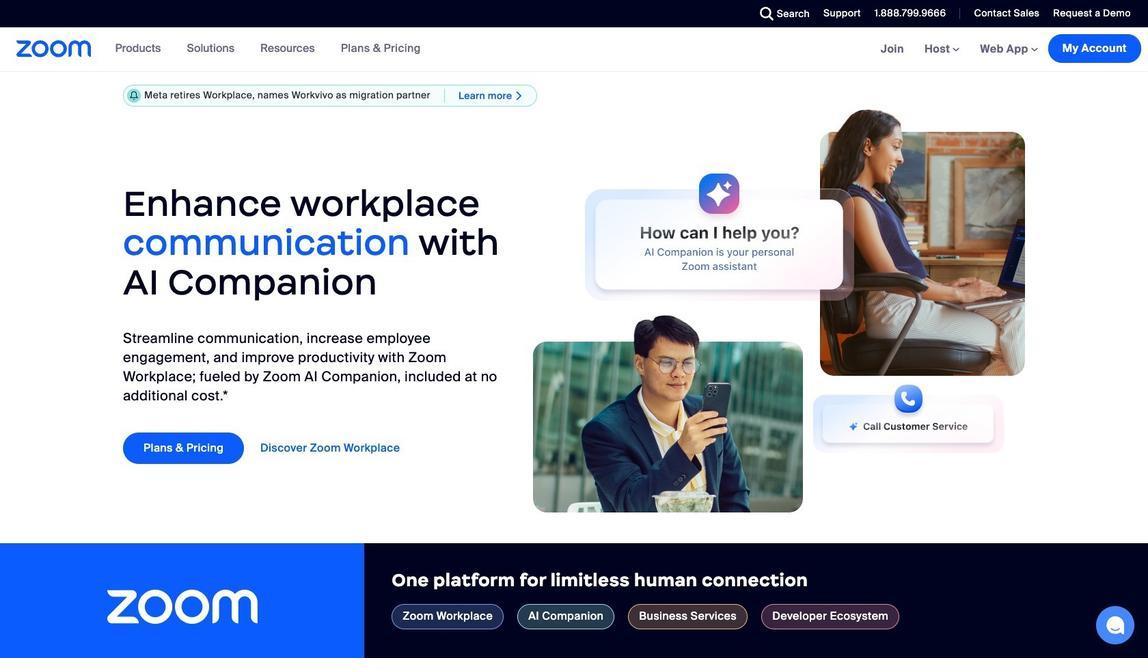 Task type: describe. For each thing, give the bounding box(es) containing it.
zoom logo image
[[16, 40, 91, 57]]

1 vertical spatial zoom interface icon image
[[813, 385, 1005, 453]]



Task type: vqa. For each thing, say whether or not it's contained in the screenshot.
"Team Chat"
no



Task type: locate. For each thing, give the bounding box(es) containing it.
0 vertical spatial zoom interface icon image
[[585, 174, 855, 301]]

right image
[[513, 90, 527, 101]]

banner
[[0, 27, 1149, 72]]

zoom workplace tab
[[392, 604, 504, 630]]

meetings navigation
[[871, 27, 1149, 72]]

zoom interface icon image
[[585, 174, 855, 301], [813, 385, 1005, 453]]

tab list
[[392, 604, 1122, 636]]

ai companion tab
[[518, 604, 615, 630]]

product information navigation
[[91, 27, 431, 71]]

zoom unified communication platform image
[[107, 590, 258, 624]]

main content
[[0, 27, 1149, 659]]

open chat image
[[1106, 616, 1126, 635]]

customer experience tab
[[629, 604, 748, 630]]



